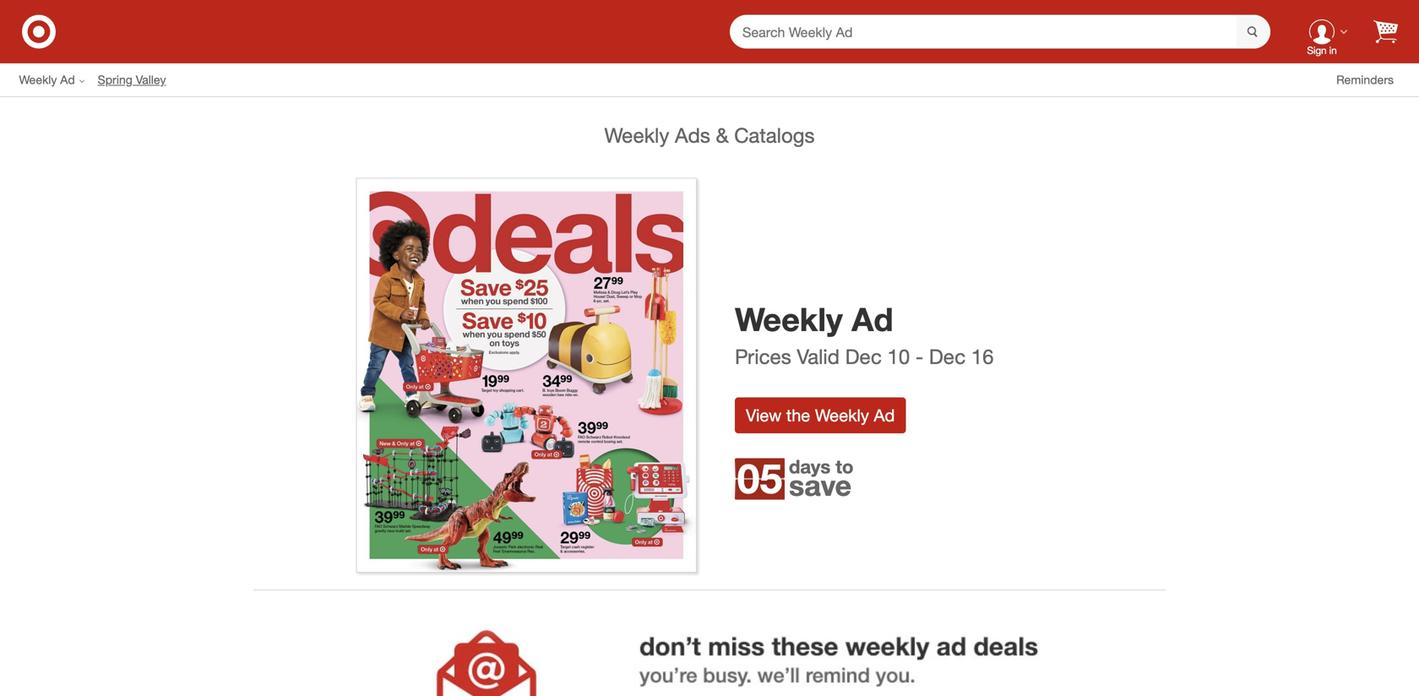 Task type: vqa. For each thing, say whether or not it's contained in the screenshot.
the middle Ad
yes



Task type: locate. For each thing, give the bounding box(es) containing it.
weekly up prices
[[735, 300, 843, 339]]

dec right - on the right of page
[[929, 344, 966, 369]]

reminders link
[[1337, 71, 1407, 88]]

dec
[[845, 344, 882, 369], [929, 344, 966, 369]]

sign in
[[1307, 44, 1337, 57]]

weekly down the go to target.com icon
[[19, 72, 57, 87]]

weekly for weekly ads & catalogs
[[605, 123, 669, 147]]

ad inside 'button'
[[874, 405, 895, 425]]

don't miss these weekly ad deals. you're busy. we'll remind you. sign up now. image
[[270, 591, 1150, 696]]

dec left 10
[[845, 344, 882, 369]]

valid
[[797, 344, 840, 369]]

weekly for weekly ad prices valid dec 10 - dec 16
[[735, 300, 843, 339]]

weekly right the
[[815, 405, 869, 425]]

view the weekly ad image
[[356, 178, 697, 573]]

1 vertical spatial ad
[[852, 300, 894, 339]]

sign in link
[[1296, 5, 1349, 59]]

ad inside weekly ad prices valid dec 10 - dec 16
[[852, 300, 894, 339]]

sign
[[1307, 44, 1327, 57]]

weekly inside weekly ad prices valid dec 10 - dec 16
[[735, 300, 843, 339]]

view
[[746, 405, 782, 425]]

save
[[789, 467, 852, 503]]

weekly inside 'button'
[[815, 405, 869, 425]]

ad down 10
[[874, 405, 895, 425]]

weekly ad
[[19, 72, 75, 87]]

05 days to
[[737, 454, 854, 503]]

1 horizontal spatial dec
[[929, 344, 966, 369]]

10
[[888, 344, 910, 369]]

0 horizontal spatial dec
[[845, 344, 882, 369]]

spring
[[98, 72, 132, 87]]

form
[[730, 15, 1271, 50]]

weekly
[[19, 72, 57, 87], [605, 123, 669, 147], [735, 300, 843, 339], [815, 405, 869, 425]]

in
[[1330, 44, 1337, 57]]

2 vertical spatial ad
[[874, 405, 895, 425]]

Search Weekly Ad search field
[[730, 15, 1271, 50]]

ad
[[60, 72, 75, 87], [852, 300, 894, 339], [874, 405, 895, 425]]

ad up 10
[[852, 300, 894, 339]]

ad for weekly ad prices valid dec 10 - dec 16
[[852, 300, 894, 339]]

ad left spring
[[60, 72, 75, 87]]

weekly for weekly ad
[[19, 72, 57, 87]]

0 vertical spatial ad
[[60, 72, 75, 87]]

weekly left ads
[[605, 123, 669, 147]]

&
[[716, 123, 729, 147]]



Task type: describe. For each thing, give the bounding box(es) containing it.
catalogs
[[734, 123, 815, 147]]

16
[[971, 344, 994, 369]]

view the weekly ad
[[746, 405, 895, 425]]

view the weekly ad button
[[735, 397, 906, 433]]

-
[[916, 344, 924, 369]]

weekly ad link
[[19, 71, 98, 88]]

1 dec from the left
[[845, 344, 882, 369]]

days
[[789, 455, 831, 478]]

to
[[836, 455, 854, 478]]

spring valley
[[98, 72, 166, 87]]

spring valley link
[[98, 71, 179, 88]]

weekly ads & catalogs
[[605, 123, 815, 147]]

2 dec from the left
[[929, 344, 966, 369]]

05
[[737, 454, 783, 503]]

go to target.com image
[[22, 15, 56, 49]]

ads
[[675, 123, 710, 147]]

the
[[787, 405, 811, 425]]

view your cart on target.com image
[[1374, 20, 1398, 44]]

ad for weekly ad
[[60, 72, 75, 87]]

prices
[[735, 344, 791, 369]]

valley
[[136, 72, 166, 87]]

weekly ad prices valid dec 10 - dec 16
[[735, 300, 994, 369]]

reminders
[[1337, 72, 1394, 87]]



